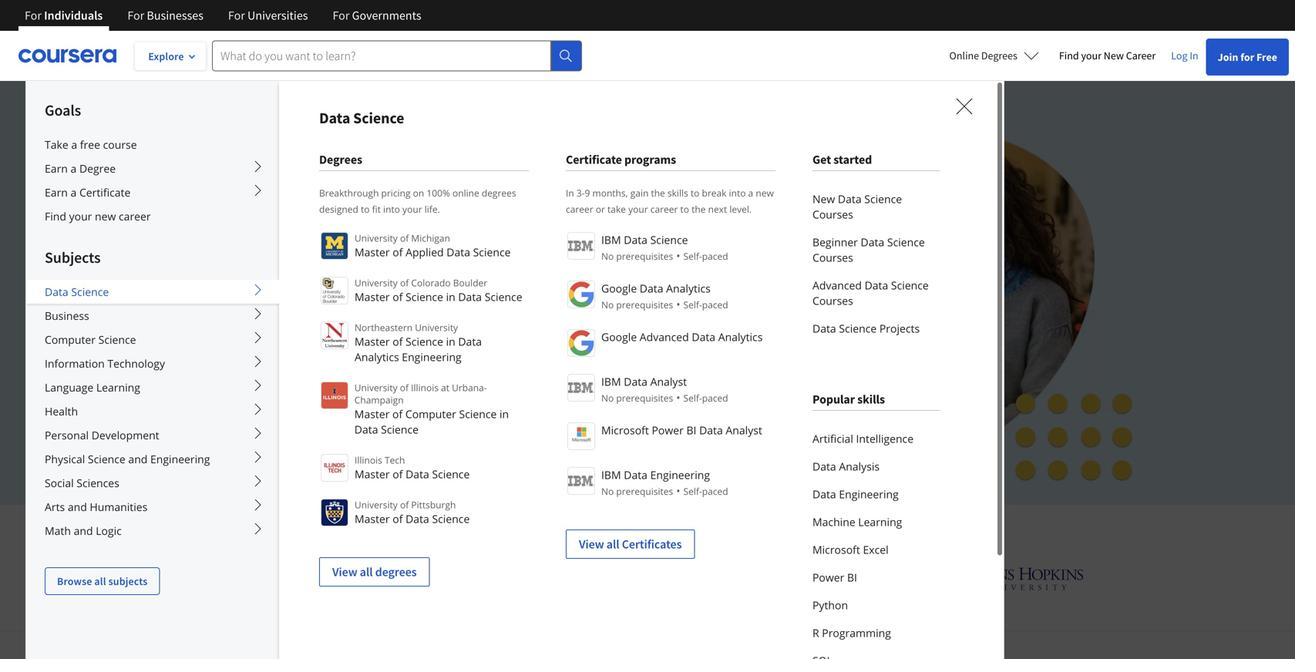 Task type: vqa. For each thing, say whether or not it's contained in the screenshot.
Example inside the The MAS-E supports your goal with curriculum in theme areas like Infrastructure Systems Engineering and Advanced Manufacturing and Materials. Example courses include Energy Systems Engineering, Ocean Engineering, Manufacturing in a Climate Emergency, and Digital Transformation & Industry 4.0.
no



Task type: locate. For each thing, give the bounding box(es) containing it.
browse all subjects
[[57, 574, 148, 588]]

illinois inside "university of illinois at urbana- champaign master of computer science in data science"
[[411, 381, 439, 394]]

new data science courses link
[[812, 185, 940, 228]]

ibm data science no prerequisites • self-paced
[[601, 232, 728, 263]]

1 horizontal spatial illinois
[[411, 381, 439, 394]]

skills inside in 3-9 months, gain the skills to break into a new career or take your career to the next level.
[[668, 187, 688, 199]]

at
[[441, 381, 449, 394]]

view down learn at the bottom
[[332, 564, 357, 580]]

for left "universities"
[[228, 8, 245, 23]]

for individuals
[[25, 8, 103, 23]]

0 horizontal spatial analyst
[[650, 374, 687, 389]]

partnername logo image inside google advanced data analytics link
[[567, 329, 595, 357]]

university of michigan image
[[635, 557, 676, 600]]

university inside university of michigan master of applied data science
[[355, 232, 398, 244]]

no inside ibm data analyst no prerequisites • self-paced
[[601, 392, 614, 404]]

• inside ibm data science no prerequisites • self-paced
[[676, 248, 680, 263]]

paced
[[702, 250, 728, 262], [702, 298, 728, 311], [702, 392, 728, 404], [702, 485, 728, 498]]

1 vertical spatial bi
[[847, 570, 857, 585]]

earn inside popup button
[[45, 161, 68, 176]]

0 horizontal spatial microsoft
[[601, 423, 649, 437]]

courses for advanced
[[812, 293, 853, 308]]

degrees right 'online'
[[981, 49, 1017, 62]]

1 horizontal spatial find
[[1059, 49, 1079, 62]]

1 horizontal spatial career
[[566, 203, 593, 215]]

data inside "university of illinois at urbana- champaign master of computer science in data science"
[[354, 422, 378, 437]]

science down "personal development"
[[88, 452, 125, 466]]

2 self- from the top
[[683, 298, 702, 311]]

hands-
[[578, 216, 632, 240]]

illinois tech logo image
[[321, 454, 348, 482]]

prerequisites inside ibm data engineering no prerequisites • self-paced
[[616, 485, 673, 498]]

engineering inside popup button
[[150, 452, 210, 466]]

master inside "university of illinois at urbana- champaign master of computer science in data science"
[[354, 407, 390, 421]]

analyst inside ibm data analyst no prerequisites • self-paced
[[650, 374, 687, 389]]

unlimited access to 7,000+ world-class courses, hands-on projects, and job-ready certificate programs—all included in your subscription
[[200, 216, 672, 294]]

partnername logo image for google data analytics
[[567, 281, 595, 308]]

7,000+
[[358, 216, 411, 240]]

microsoft down ibm data analyst no prerequisites • self-paced
[[601, 423, 649, 437]]

1 horizontal spatial with
[[795, 517, 832, 542]]

free left trial
[[287, 381, 311, 396]]

2 for from the left
[[127, 8, 144, 23]]

0 vertical spatial earn
[[45, 161, 68, 176]]

1 vertical spatial analyst
[[726, 423, 762, 437]]

0 vertical spatial find
[[1059, 49, 1079, 62]]

data down ibm data science no prerequisites • self-paced
[[640, 281, 663, 296]]

2 earn from the top
[[45, 185, 68, 200]]

and right arts
[[68, 500, 87, 514]]

self- for engineering
[[683, 485, 702, 498]]

a for free
[[71, 137, 77, 152]]

data down beginner data science courses link
[[865, 278, 888, 293]]

paced inside ibm data analyst no prerequisites • self-paced
[[702, 392, 728, 404]]

master inside university of pittsburgh master of data science
[[355, 511, 390, 526]]

3 for from the left
[[228, 8, 245, 23]]

find down earn a certificate
[[45, 209, 66, 224]]

no for ibm data analyst
[[601, 392, 614, 404]]

log in link
[[1163, 46, 1206, 65]]

of
[[400, 232, 409, 244], [393, 245, 403, 259], [400, 276, 409, 289], [393, 289, 403, 304], [393, 334, 403, 349], [400, 381, 409, 394], [392, 407, 403, 421], [393, 467, 403, 481], [400, 498, 409, 511], [393, 511, 403, 526]]

coursera image
[[19, 43, 116, 68]]

your down projects, on the left top
[[200, 271, 237, 294]]

applied
[[406, 245, 444, 259]]

0 vertical spatial data science
[[319, 108, 404, 128]]

get started
[[812, 152, 872, 167]]

day inside button
[[265, 381, 285, 396]]

courses inside new data science courses
[[812, 207, 853, 222]]

physical
[[45, 452, 85, 466]]

your left career
[[1081, 49, 1102, 62]]

engineering inside northeastern university master of science in data analytics engineering
[[402, 350, 462, 364]]

a inside popup button
[[71, 161, 77, 176]]

google advanced data analytics
[[601, 330, 763, 344]]

0 vertical spatial with
[[271, 417, 295, 432]]

find for find your new career
[[1059, 49, 1079, 62]]

data science up the business
[[45, 284, 109, 299]]

4 self- from the top
[[683, 485, 702, 498]]

pittsburgh
[[411, 498, 456, 511]]

0 horizontal spatial career
[[119, 209, 151, 224]]

earn a certificate
[[45, 185, 131, 200]]

4 paced from the top
[[702, 485, 728, 498]]

data up the business
[[45, 284, 68, 299]]

• for analytics
[[676, 297, 680, 311]]

0 vertical spatial computer
[[45, 332, 96, 347]]

• up google data analytics no prerequisites • self-paced
[[676, 248, 680, 263]]

advanced data science courses link
[[812, 271, 940, 315]]

1 vertical spatial in
[[566, 187, 574, 199]]

2 vertical spatial courses
[[812, 293, 853, 308]]

1 horizontal spatial power
[[812, 570, 844, 585]]

None search field
[[212, 40, 582, 71]]

1 horizontal spatial on
[[632, 216, 653, 240]]

all inside certificate programs list
[[607, 537, 619, 552]]

new down earn a certificate
[[95, 209, 116, 224]]

courses inside advanced data science courses
[[812, 293, 853, 308]]

bi down ibm data analyst no prerequisites • self-paced
[[686, 423, 696, 437]]

your left "life."
[[402, 203, 422, 215]]

and up "subscription"
[[273, 244, 303, 267]]

no down hands- on the top left of the page
[[601, 250, 614, 262]]

career
[[1126, 49, 1156, 62]]

find your new career
[[1059, 49, 1156, 62]]

view inside certificate programs list
[[579, 537, 604, 552]]

1 paced from the top
[[702, 250, 728, 262]]

0 vertical spatial bi
[[686, 423, 696, 437]]

1 horizontal spatial bi
[[847, 570, 857, 585]]

class
[[466, 216, 504, 240]]

0 vertical spatial illinois
[[411, 381, 439, 394]]

0 horizontal spatial bi
[[686, 423, 696, 437]]

1 horizontal spatial advanced
[[812, 278, 862, 293]]

ibm data engineering no prerequisites • self-paced
[[601, 468, 728, 498]]

3 ibm from the top
[[601, 468, 621, 482]]

start
[[225, 381, 252, 396]]

join for free link
[[1206, 39, 1289, 76]]

science up pittsburgh
[[432, 467, 470, 481]]

science down the started in the top right of the page
[[864, 192, 902, 206]]

for for individuals
[[25, 8, 42, 23]]

into inside in 3-9 months, gain the skills to break into a new career or take your career to the next level.
[[729, 187, 746, 199]]

bi down microsoft excel
[[847, 570, 857, 585]]

coursera
[[836, 517, 915, 542]]

2 courses from the top
[[812, 250, 853, 265]]

data engineering link
[[812, 480, 940, 508]]

online
[[452, 187, 479, 199]]

no inside google data analytics no prerequisites • self-paced
[[601, 298, 614, 311]]

engineering down personal development dropdown button
[[150, 452, 210, 466]]

breakthrough pricing on 100% online degrees designed to fit into your life.
[[319, 187, 516, 215]]

view left certificates
[[579, 537, 604, 552]]

1 partnername logo image from the top
[[567, 232, 595, 260]]

view inside "degrees" list
[[332, 564, 357, 580]]

in down boulder
[[446, 289, 455, 304]]

intelligence
[[856, 431, 914, 446]]

1 horizontal spatial degrees
[[482, 187, 516, 199]]

a inside in 3-9 months, gain the skills to break into a new career or take your career to the next level.
[[748, 187, 753, 199]]

1 horizontal spatial free
[[1257, 50, 1277, 64]]

paced up companies
[[702, 485, 728, 498]]

ibm inside ibm data science no prerequisites • self-paced
[[601, 232, 621, 247]]

of down tech
[[393, 467, 403, 481]]

learning for language learning
[[96, 380, 140, 395]]

r programming link
[[812, 619, 940, 647]]

google down google data analytics no prerequisites • self-paced
[[601, 330, 637, 344]]

coursera plus image
[[200, 145, 435, 168]]

for businesses
[[127, 8, 203, 23]]

day down the university of illinois at urbana-champaign logo
[[314, 417, 333, 432]]

self- inside ibm data science no prerequisites • self-paced
[[683, 250, 702, 262]]

1 vertical spatial skills
[[857, 392, 885, 407]]

and left 'logic'
[[74, 523, 93, 538]]

beginner data science courses link
[[812, 228, 940, 271]]

university inside "university of illinois at urbana- champaign master of computer science in data science"
[[354, 381, 397, 394]]

courses down beginner
[[812, 250, 853, 265]]

1 horizontal spatial new
[[756, 187, 774, 199]]

new inside find your new career link
[[95, 209, 116, 224]]

the right gain
[[651, 187, 665, 199]]

degrees
[[981, 49, 1017, 62], [319, 152, 362, 167]]

master right university of pittsburgh logo
[[355, 511, 390, 526]]

all for subjects
[[94, 574, 106, 588]]

in inside university of colorado boulder master of science in data science
[[446, 289, 455, 304]]

in right log
[[1190, 49, 1198, 62]]

self-
[[683, 250, 702, 262], [683, 298, 702, 311], [683, 392, 702, 404], [683, 485, 702, 498]]

google inside google advanced data analytics link
[[601, 330, 637, 344]]

1 vertical spatial illinois
[[355, 454, 382, 466]]

microsoft inside popular skills list
[[812, 542, 860, 557]]

northeastern
[[355, 321, 413, 334]]

learning inside dropdown button
[[96, 380, 140, 395]]

and inside unlimited access to 7,000+ world-class courses, hands-on projects, and job-ready certificate programs—all included in your subscription
[[273, 244, 303, 267]]

language learning button
[[26, 375, 279, 399]]

new
[[756, 187, 774, 199], [95, 209, 116, 224]]

0 vertical spatial skills
[[668, 187, 688, 199]]

• for science
[[676, 248, 680, 263]]

0 horizontal spatial computer
[[45, 332, 96, 347]]

designed
[[319, 203, 358, 215]]

1 • from the top
[[676, 248, 680, 263]]

1 horizontal spatial learning
[[858, 515, 902, 529]]

0 vertical spatial view
[[579, 537, 604, 552]]

paced up microsoft power bi data analyst
[[702, 392, 728, 404]]

1 earn from the top
[[45, 161, 68, 176]]

0 vertical spatial courses
[[812, 207, 853, 222]]

1 self- from the top
[[683, 250, 702, 262]]

0 horizontal spatial all
[[94, 574, 106, 588]]

group
[[25, 80, 1004, 659]]

your inside unlimited access to 7,000+ world-class courses, hands-on projects, and job-ready certificate programs—all included in your subscription
[[200, 271, 237, 294]]

university for of
[[354, 381, 397, 394]]

0 horizontal spatial power
[[652, 423, 684, 437]]

log
[[1171, 49, 1188, 62]]

in left 3-
[[566, 187, 574, 199]]

earn for earn a certificate
[[45, 185, 68, 200]]

2 prerequisites from the top
[[616, 298, 673, 311]]

• up microsoft power bi data analyst
[[676, 390, 680, 405]]

science up the business
[[71, 284, 109, 299]]

0 horizontal spatial view
[[332, 564, 357, 580]]

university of michigan master of applied data science
[[355, 232, 511, 259]]

analytics inside northeastern university master of science in data analytics engineering
[[355, 350, 399, 364]]

university down university of colorado boulder master of science in data science
[[415, 321, 458, 334]]

science down advanced data science courses
[[839, 321, 877, 336]]

2 google from the top
[[601, 330, 637, 344]]

unlimited
[[200, 216, 278, 240]]

4 no from the top
[[601, 485, 614, 498]]

data science projects link
[[812, 315, 940, 342]]

science down pittsburgh
[[432, 511, 470, 526]]

3 courses from the top
[[812, 293, 853, 308]]

career down 3-
[[566, 203, 593, 215]]

with up microsoft excel
[[795, 517, 832, 542]]

0 vertical spatial the
[[651, 187, 665, 199]]

a down the earn a degree
[[71, 185, 77, 200]]

2 horizontal spatial all
[[607, 537, 619, 552]]

google down included
[[601, 281, 637, 296]]

courses inside beginner data science courses
[[812, 250, 853, 265]]

prerequisites for engineering
[[616, 485, 673, 498]]

3-
[[576, 187, 585, 199]]

0 horizontal spatial analytics
[[355, 350, 399, 364]]

1 vertical spatial data science
[[45, 284, 109, 299]]

back
[[376, 417, 402, 432]]

and inside dropdown button
[[74, 523, 93, 538]]

1 horizontal spatial into
[[729, 187, 746, 199]]

1 vertical spatial google
[[601, 330, 637, 344]]

0 vertical spatial learning
[[96, 380, 140, 395]]

master up northeastern
[[355, 289, 390, 304]]

in right guarantee
[[500, 407, 509, 421]]

• for engineering
[[676, 483, 680, 498]]

bi inside popular skills list
[[847, 570, 857, 585]]

1 ibm from the top
[[601, 232, 621, 247]]

1 vertical spatial the
[[692, 203, 706, 215]]

science inside northeastern university master of science in data analytics engineering
[[406, 334, 443, 349]]

a left free
[[71, 137, 77, 152]]

What do you want to learn? text field
[[212, 40, 551, 71]]

1 vertical spatial ibm
[[601, 374, 621, 389]]

all for certificates
[[607, 537, 619, 552]]

0 vertical spatial degrees
[[981, 49, 1017, 62]]

certificate up find your new career
[[79, 185, 131, 200]]

subjects
[[45, 248, 101, 267]]

1 vertical spatial on
[[632, 216, 653, 240]]

data up machine
[[812, 487, 836, 501]]

0 horizontal spatial learning
[[96, 380, 140, 395]]

paced for analytics
[[702, 298, 728, 311]]

find for find your new career
[[45, 209, 66, 224]]

degrees
[[482, 187, 516, 199], [375, 564, 417, 580]]

science
[[353, 108, 404, 128], [864, 192, 902, 206], [650, 232, 688, 247], [887, 235, 925, 249], [473, 245, 511, 259], [891, 278, 929, 293], [71, 284, 109, 299], [406, 289, 443, 304], [485, 289, 522, 304], [839, 321, 877, 336], [98, 332, 136, 347], [406, 334, 443, 349], [459, 407, 497, 421], [381, 422, 419, 437], [88, 452, 125, 466], [432, 467, 470, 481], [432, 511, 470, 526]]

google
[[601, 281, 637, 296], [601, 330, 637, 344]]

trial
[[313, 381, 338, 396]]

0 horizontal spatial day
[[265, 381, 285, 396]]

leading
[[487, 517, 550, 542]]

learning for machine learning
[[858, 515, 902, 529]]

of right learn at the bottom
[[393, 511, 403, 526]]

to
[[691, 187, 699, 199], [361, 203, 370, 215], [680, 203, 689, 215], [338, 216, 354, 240]]

0 vertical spatial advanced
[[812, 278, 862, 293]]

engineering up at
[[402, 350, 462, 364]]

0 horizontal spatial in
[[566, 187, 574, 199]]

self- up microsoft power bi data analyst
[[683, 392, 702, 404]]

all inside "degrees" list
[[360, 564, 373, 580]]

0 vertical spatial new
[[1104, 49, 1124, 62]]

1 vertical spatial into
[[383, 203, 400, 215]]

data inside ibm data science no prerequisites • self-paced
[[624, 232, 648, 247]]

data down take
[[624, 232, 648, 247]]

science inside university of michigan master of applied data science
[[473, 245, 511, 259]]

microsoft for microsoft power bi data analyst
[[601, 423, 649, 437]]

1 prerequisites from the top
[[616, 250, 673, 262]]

google for google data analytics no prerequisites • self-paced
[[601, 281, 637, 296]]

ibm down google advanced data analytics link
[[601, 374, 621, 389]]

2 • from the top
[[676, 297, 680, 311]]

day right start
[[265, 381, 285, 396]]

arts
[[45, 500, 65, 514]]

1 vertical spatial analytics
[[718, 330, 763, 344]]

0 horizontal spatial find
[[45, 209, 66, 224]]

4 prerequisites from the top
[[616, 485, 673, 498]]

cancel
[[265, 346, 300, 360]]

0 horizontal spatial new
[[812, 192, 835, 206]]

in
[[658, 244, 672, 267], [446, 289, 455, 304], [446, 334, 455, 349], [500, 407, 509, 421]]

ibm inside ibm data analyst no prerequisites • self-paced
[[601, 374, 621, 389]]

a left degree
[[71, 161, 77, 176]]

0 horizontal spatial skills
[[668, 187, 688, 199]]

0 horizontal spatial degrees
[[319, 152, 362, 167]]

advanced down beginner
[[812, 278, 862, 293]]

science up information technology
[[98, 332, 136, 347]]

1 no from the top
[[601, 250, 614, 262]]

career down earn a certificate dropdown button
[[119, 209, 151, 224]]

data down artificial
[[812, 459, 836, 474]]

paced for science
[[702, 250, 728, 262]]

prerequisites inside ibm data analyst no prerequisites • self-paced
[[616, 392, 673, 404]]

engineering down microsoft power bi data analyst link at bottom
[[650, 468, 710, 482]]

google inside google data analytics no prerequisites • self-paced
[[601, 281, 637, 296]]

1 vertical spatial microsoft
[[812, 542, 860, 557]]

3 self- from the top
[[683, 392, 702, 404]]

data inside ibm data engineering no prerequisites • self-paced
[[624, 468, 648, 482]]

engineering inside popular skills list
[[839, 487, 899, 501]]

data down ibm data analyst no prerequisites • self-paced
[[699, 423, 723, 437]]

for universities
[[228, 8, 308, 23]]

skills left break
[[668, 187, 688, 199]]

university inside university of pittsburgh master of data science
[[355, 498, 398, 511]]

earn inside dropdown button
[[45, 185, 68, 200]]

• for analyst
[[676, 390, 680, 405]]

1 vertical spatial new
[[812, 192, 835, 206]]

science down class
[[473, 245, 511, 259]]

on down gain
[[632, 216, 653, 240]]

data inside northeastern university master of science in data analytics engineering
[[458, 334, 482, 349]]

1 horizontal spatial analyst
[[726, 423, 762, 437]]

self- inside google data analytics no prerequisites • self-paced
[[683, 298, 702, 311]]

0 vertical spatial ibm
[[601, 232, 621, 247]]

start 7-day free trial button
[[200, 370, 362, 407]]

university of michigan logo image
[[321, 232, 348, 260]]

1 horizontal spatial all
[[360, 564, 373, 580]]

university up learn at the bottom
[[355, 498, 398, 511]]

and inside popup button
[[128, 452, 148, 466]]

machine learning link
[[812, 508, 940, 536]]

1 vertical spatial find
[[45, 209, 66, 224]]

0 horizontal spatial the
[[651, 187, 665, 199]]

0 vertical spatial day
[[265, 381, 285, 396]]

0 vertical spatial degrees
[[482, 187, 516, 199]]

1 vertical spatial certificate
[[79, 185, 131, 200]]

google for google advanced data analytics
[[601, 330, 637, 344]]

0 vertical spatial google
[[601, 281, 637, 296]]

1 vertical spatial advanced
[[640, 330, 689, 344]]

3 prerequisites from the top
[[616, 392, 673, 404]]

university of colorado boulder master of science in data science
[[355, 276, 522, 304]]

2 partnername logo image from the top
[[567, 281, 595, 308]]

career inside explore menu element
[[119, 209, 151, 224]]

duke university image
[[381, 564, 453, 589]]

illinois left at
[[411, 381, 439, 394]]

3 partnername logo image from the top
[[567, 329, 595, 357]]

1 vertical spatial with
[[795, 517, 832, 542]]

google advanced data analytics link
[[566, 328, 775, 357]]

self- inside ibm data analyst no prerequisites • self-paced
[[683, 392, 702, 404]]

learning up the microsoft excel link
[[858, 515, 902, 529]]

data down the started in the top right of the page
[[838, 192, 862, 206]]

2 ibm from the top
[[601, 374, 621, 389]]

science down in 3-9 months, gain the skills to break into a new career or take your career to the next level.
[[650, 232, 688, 247]]

hec paris image
[[834, 563, 888, 594]]

computer down the business
[[45, 332, 96, 347]]

1 horizontal spatial day
[[314, 417, 333, 432]]

4 partnername logo image from the top
[[567, 374, 595, 402]]

1 vertical spatial degrees
[[319, 152, 362, 167]]

a for degree
[[71, 161, 77, 176]]

analytics inside google data analytics no prerequisites • self-paced
[[666, 281, 711, 296]]

to inside unlimited access to 7,000+ world-class courses, hands-on projects, and job-ready certificate programs—all included in your subscription
[[338, 216, 354, 240]]

bi
[[686, 423, 696, 437], [847, 570, 857, 585]]

explore menu element
[[26, 81, 279, 595]]

learn from 275+ leading universities and companies with coursera plus
[[339, 517, 956, 542]]

1 vertical spatial earn
[[45, 185, 68, 200]]

1 google from the top
[[601, 281, 637, 296]]

1 courses from the top
[[812, 207, 853, 222]]

new down get at the top of the page
[[812, 192, 835, 206]]

find inside explore menu element
[[45, 209, 66, 224]]

paced inside ibm data engineering no prerequisites • self-paced
[[702, 485, 728, 498]]

1 horizontal spatial computer
[[405, 407, 456, 421]]

self- for analytics
[[683, 298, 702, 311]]

0 horizontal spatial new
[[95, 209, 116, 224]]

prerequisites for analytics
[[616, 298, 673, 311]]

university down fit
[[355, 232, 398, 244]]

master inside university of michigan master of applied data science
[[355, 245, 390, 259]]

advanced down google data analytics no prerequisites • self-paced
[[640, 330, 689, 344]]

no up the universities
[[601, 485, 614, 498]]

beginner data science courses
[[812, 235, 925, 265]]

microsoft up power bi
[[812, 542, 860, 557]]

1 for from the left
[[25, 8, 42, 23]]

data up pittsburgh
[[406, 467, 429, 481]]

no inside ibm data science no prerequisites • self-paced
[[601, 250, 614, 262]]

• inside ibm data analyst no prerequisites • self-paced
[[676, 390, 680, 405]]

all for degrees
[[360, 564, 373, 580]]

3 no from the top
[[601, 392, 614, 404]]

months,
[[592, 187, 628, 199]]

a for certificate
[[71, 185, 77, 200]]

0 vertical spatial into
[[729, 187, 746, 199]]

illinois left tech
[[355, 454, 382, 466]]

0 horizontal spatial data science
[[45, 284, 109, 299]]

degrees inside online degrees popup button
[[981, 49, 1017, 62]]

3 • from the top
[[676, 390, 680, 405]]

data down world-
[[447, 245, 470, 259]]

ibm inside ibm data engineering no prerequisites • self-paced
[[601, 468, 621, 482]]

prerequisites up google data analytics no prerequisites • self-paced
[[616, 250, 673, 262]]

0 vertical spatial on
[[413, 187, 424, 199]]

0 horizontal spatial with
[[271, 417, 295, 432]]

new
[[1104, 49, 1124, 62], [812, 192, 835, 206]]

earn a certificate button
[[26, 180, 279, 204]]

power bi
[[812, 570, 857, 585]]

northeastern university  logo image
[[321, 321, 348, 349]]

and down the development
[[128, 452, 148, 466]]

free right for in the right top of the page
[[1257, 50, 1277, 64]]

included
[[585, 244, 653, 267]]

2 vertical spatial ibm
[[601, 468, 621, 482]]

0 horizontal spatial into
[[383, 203, 400, 215]]

university of colorado boulder logo image
[[321, 277, 348, 304]]

1 vertical spatial view
[[332, 564, 357, 580]]

all left certificates
[[607, 537, 619, 552]]

learning down information technology
[[96, 380, 140, 395]]

find left career
[[1059, 49, 1079, 62]]

into inside breakthrough pricing on 100% online degrees designed to fit into your life.
[[383, 203, 400, 215]]

new right break
[[756, 187, 774, 199]]

get
[[812, 152, 831, 167]]

0 horizontal spatial on
[[413, 187, 424, 199]]

0 horizontal spatial illinois
[[355, 454, 382, 466]]

governments
[[352, 8, 421, 23]]

data inside university of pittsburgh master of data science
[[406, 511, 429, 526]]

data science button
[[26, 280, 279, 304]]

learning
[[96, 380, 140, 395], [858, 515, 902, 529]]

into
[[729, 187, 746, 199], [383, 203, 400, 215]]

master down northeastern
[[355, 334, 390, 349]]

data down microsoft power bi data analyst link at bottom
[[624, 468, 648, 482]]

0 vertical spatial certificate
[[566, 152, 622, 167]]

with
[[271, 417, 295, 432], [795, 517, 832, 542]]

5 partnername logo image from the top
[[567, 422, 595, 450]]

2 no from the top
[[601, 298, 614, 311]]

0 vertical spatial free
[[1257, 50, 1277, 64]]

no inside ibm data engineering no prerequisites • self-paced
[[601, 485, 614, 498]]

self- for science
[[683, 250, 702, 262]]

science inside advanced data science courses
[[891, 278, 929, 293]]

4 • from the top
[[676, 483, 680, 498]]

1 horizontal spatial new
[[1104, 49, 1124, 62]]

computer inside "university of illinois at urbana- champaign master of computer science in data science"
[[405, 407, 456, 421]]

ibm for ibm data engineering
[[601, 468, 621, 482]]

1 vertical spatial new
[[95, 209, 116, 224]]

4 for from the left
[[333, 8, 350, 23]]

data down pittsburgh
[[406, 511, 429, 526]]

3 paced from the top
[[702, 392, 728, 404]]

data analysis
[[812, 459, 880, 474]]

2 paced from the top
[[702, 298, 728, 311]]

• up learn from 275+ leading universities and companies with coursera plus
[[676, 483, 680, 498]]

log in
[[1171, 49, 1198, 62]]

math and logic
[[45, 523, 122, 538]]

partnername logo image
[[567, 232, 595, 260], [567, 281, 595, 308], [567, 329, 595, 357], [567, 374, 595, 402], [567, 422, 595, 450], [567, 467, 595, 495]]

career up ibm data science no prerequisites • self-paced
[[650, 203, 678, 215]]

1 horizontal spatial degrees
[[981, 49, 1017, 62]]

1 vertical spatial power
[[812, 570, 844, 585]]

0 vertical spatial new
[[756, 187, 774, 199]]

browse all subjects button
[[45, 567, 160, 595]]

1 vertical spatial courses
[[812, 250, 853, 265]]

1 horizontal spatial analytics
[[666, 281, 711, 296]]

6 partnername logo image from the top
[[567, 467, 595, 495]]

prerequisites inside google data analytics no prerequisites • self-paced
[[616, 298, 673, 311]]

/year
[[239, 417, 268, 432]]

your
[[1081, 49, 1102, 62], [402, 203, 422, 215], [628, 203, 648, 215], [69, 209, 92, 224], [200, 271, 237, 294]]

data down boulder
[[458, 289, 482, 304]]



Task type: describe. For each thing, give the bounding box(es) containing it.
no for google data analytics
[[601, 298, 614, 311]]

development
[[91, 428, 159, 442]]

urbana-
[[452, 381, 487, 394]]

ibm data analyst no prerequisites • self-paced
[[601, 374, 728, 405]]

free inside start 7-day free trial button
[[287, 381, 311, 396]]

social
[[45, 476, 74, 490]]

into for certificate programs
[[729, 187, 746, 199]]

data inside ibm data analyst no prerequisites • self-paced
[[624, 374, 648, 389]]

start 7-day free trial
[[225, 381, 338, 396]]

university of pittsburgh master of data science
[[355, 498, 470, 526]]

subscription
[[241, 271, 339, 294]]

sciences
[[77, 476, 119, 490]]

colorado
[[411, 276, 451, 289]]

python link
[[812, 591, 940, 619]]

breakthrough
[[319, 187, 379, 199]]

tech
[[385, 454, 405, 466]]

power inside popular skills list
[[812, 570, 844, 585]]

fit
[[372, 203, 381, 215]]

anytime
[[303, 346, 347, 360]]

partnername logo image for ibm data engineering
[[567, 467, 595, 495]]

popular
[[812, 392, 855, 407]]

university of illinois at urbana-champaign logo image
[[321, 382, 348, 409]]

advanced inside certificate programs list
[[640, 330, 689, 344]]

master inside northeastern university master of science in data analytics engineering
[[355, 334, 390, 349]]

social sciences button
[[26, 471, 279, 495]]

microsoft power bi data analyst
[[601, 423, 762, 437]]

/month, cancel anytime
[[219, 346, 347, 360]]

into for degrees
[[383, 203, 400, 215]]

of down champaign
[[392, 407, 403, 421]]

1 horizontal spatial the
[[692, 203, 706, 215]]

group containing goals
[[25, 80, 1004, 659]]

science inside new data science courses
[[864, 192, 902, 206]]

illinois tech master of data science
[[355, 454, 470, 481]]

johns hopkins university image
[[937, 564, 1084, 593]]

new inside in 3-9 months, gain the skills to break into a new career or take your career to the next level.
[[756, 187, 774, 199]]

projects,
[[200, 244, 268, 267]]

data down google data analytics no prerequisites • self-paced
[[692, 330, 715, 344]]

power inside certificate programs list
[[652, 423, 684, 437]]

guarantee
[[405, 417, 460, 432]]

view for view all degrees
[[332, 564, 357, 580]]

degrees inside breakthrough pricing on 100% online degrees designed to fit into your life.
[[482, 187, 516, 199]]

no for ibm data engineering
[[601, 485, 614, 498]]

online
[[949, 49, 979, 62]]

science down what do you want to learn? text field
[[353, 108, 404, 128]]

prerequisites for science
[[616, 250, 673, 262]]

your inside in 3-9 months, gain the skills to break into a new career or take your career to the next level.
[[628, 203, 648, 215]]

view all degrees link
[[319, 557, 430, 587]]

certificates
[[622, 537, 682, 552]]

money-
[[336, 417, 376, 432]]

university of illinois at urbana-champaign image
[[211, 566, 332, 591]]

michigan
[[411, 232, 450, 244]]

of left "applied"
[[393, 245, 403, 259]]

personal
[[45, 428, 89, 442]]

courses for beginner
[[812, 250, 853, 265]]

university for science
[[355, 232, 398, 244]]

data inside new data science courses
[[838, 192, 862, 206]]

earn a degree button
[[26, 156, 279, 180]]

join for free
[[1218, 50, 1277, 64]]

data inside google data analytics no prerequisites • self-paced
[[640, 281, 663, 296]]

artificial intelligence
[[812, 431, 914, 446]]

physical science and engineering
[[45, 452, 210, 466]]

of inside northeastern university master of science in data analytics engineering
[[393, 334, 403, 349]]

data engineering
[[812, 487, 899, 501]]

bi inside certificate programs list
[[686, 423, 696, 437]]

from
[[393, 517, 435, 542]]

popular skills list
[[812, 425, 940, 659]]

science inside university of pittsburgh master of data science
[[432, 511, 470, 526]]

university of pittsburgh logo image
[[321, 499, 348, 527]]

find your new career
[[45, 209, 151, 224]]

view all degrees
[[332, 564, 417, 580]]

courses for new
[[812, 207, 853, 222]]

in 3-9 months, gain the skills to break into a new career or take your career to the next level.
[[566, 187, 774, 215]]

1 horizontal spatial skills
[[857, 392, 885, 407]]

science inside dropdown button
[[98, 332, 136, 347]]

language learning
[[45, 380, 140, 395]]

goals
[[45, 101, 81, 120]]

in inside northeastern university master of science in data analytics engineering
[[446, 334, 455, 349]]

earn for earn a degree
[[45, 161, 68, 176]]

certificate programs list
[[566, 230, 775, 559]]

on inside breakthrough pricing on 100% online degrees designed to fit into your life.
[[413, 187, 424, 199]]

to inside breakthrough pricing on 100% online degrees designed to fit into your life.
[[361, 203, 370, 215]]

science down boulder
[[485, 289, 522, 304]]

ibm for ibm data analyst
[[601, 374, 621, 389]]

of inside illinois tech master of data science
[[393, 467, 403, 481]]

partnername logo image for ibm data analyst
[[567, 374, 595, 402]]

master inside university of colorado boulder master of science in data science
[[355, 289, 390, 304]]

data inside university of colorado boulder master of science in data science
[[458, 289, 482, 304]]

learn
[[339, 517, 388, 542]]

university for in
[[355, 276, 398, 289]]

science down 'colorado'
[[406, 289, 443, 304]]

degrees list
[[319, 230, 529, 587]]

in inside in 3-9 months, gain the skills to break into a new career or take your career to the next level.
[[566, 187, 574, 199]]

projects
[[879, 321, 920, 336]]

business
[[45, 308, 89, 323]]

analysis
[[839, 459, 880, 474]]

google data analytics no prerequisites • self-paced
[[601, 281, 728, 311]]

northeastern university master of science in data analytics engineering
[[355, 321, 482, 364]]

for for businesses
[[127, 8, 144, 23]]

data inside university of michigan master of applied data science
[[447, 245, 470, 259]]

degree
[[79, 161, 116, 176]]

information technology button
[[26, 352, 279, 375]]

paced for analyst
[[702, 392, 728, 404]]

prerequisites for analyst
[[616, 392, 673, 404]]

science inside illinois tech master of data science
[[432, 467, 470, 481]]

for for universities
[[228, 8, 245, 23]]

data inside beginner data science courses
[[861, 235, 884, 249]]

1 horizontal spatial in
[[1190, 49, 1198, 62]]

certificate inside dropdown button
[[79, 185, 131, 200]]

technology
[[107, 356, 165, 371]]

engineering inside ibm data engineering no prerequisites • self-paced
[[650, 468, 710, 482]]

earn a degree
[[45, 161, 116, 176]]

illinois inside illinois tech master of data science
[[355, 454, 382, 466]]

r
[[812, 626, 819, 640]]

/month,
[[219, 346, 263, 360]]

science up tech
[[381, 422, 419, 437]]

in inside unlimited access to 7,000+ world-class courses, hands-on projects, and job-ready certificate programs—all included in your subscription
[[658, 244, 672, 267]]

job-
[[307, 244, 338, 267]]

ibm for ibm data science
[[601, 232, 621, 247]]

microsoft power bi data analyst link
[[566, 421, 775, 450]]

science down the 'urbana-' on the left
[[459, 407, 497, 421]]

businesses
[[147, 8, 203, 23]]

master inside illinois tech master of data science
[[355, 467, 390, 481]]

browse
[[57, 574, 92, 588]]

partnername logo image inside microsoft power bi data analyst link
[[567, 422, 595, 450]]

and inside dropdown button
[[68, 500, 87, 514]]

popular skills
[[812, 392, 885, 407]]

of up "applied"
[[400, 232, 409, 244]]

math and logic button
[[26, 519, 279, 543]]

data inside advanced data science courses
[[865, 278, 888, 293]]

python
[[812, 598, 848, 612]]

for for governments
[[333, 8, 350, 23]]

course
[[103, 137, 137, 152]]

paced for engineering
[[702, 485, 728, 498]]

1 horizontal spatial certificate
[[566, 152, 622, 167]]

and down ibm data engineering no prerequisites • self-paced
[[658, 517, 691, 542]]

to left break
[[691, 187, 699, 199]]

data up coursera plus image
[[319, 108, 350, 128]]

humanities
[[90, 500, 147, 514]]

machine
[[812, 515, 855, 529]]

science inside ibm data science no prerequisites • self-paced
[[650, 232, 688, 247]]

degrees inside group
[[319, 152, 362, 167]]

data science inside popup button
[[45, 284, 109, 299]]

of up northeastern
[[393, 289, 403, 304]]

logic
[[96, 523, 122, 538]]

2 horizontal spatial analytics
[[718, 330, 763, 344]]

advanced inside advanced data science courses
[[812, 278, 862, 293]]

degrees inside list
[[375, 564, 417, 580]]

free
[[80, 137, 100, 152]]

break
[[702, 187, 726, 199]]

to left next
[[680, 203, 689, 215]]

of left 'colorado'
[[400, 276, 409, 289]]

life.
[[425, 203, 440, 215]]

plus
[[920, 517, 956, 542]]

microsoft for microsoft excel
[[812, 542, 860, 557]]

data inside illinois tech master of data science
[[406, 467, 429, 481]]

your inside explore menu element
[[69, 209, 92, 224]]

7-
[[254, 381, 265, 396]]

view for view all certificates
[[579, 537, 604, 552]]

certificate programs
[[566, 152, 676, 167]]

get started list
[[812, 185, 940, 342]]

in inside "university of illinois at urbana- champaign master of computer science in data science"
[[500, 407, 509, 421]]

programming
[[822, 626, 891, 640]]

access
[[282, 216, 333, 240]]

new inside new data science courses
[[812, 192, 835, 206]]

language
[[45, 380, 93, 395]]

university inside northeastern university master of science in data analytics engineering
[[415, 321, 458, 334]]

free inside join for free link
[[1257, 50, 1277, 64]]

your inside breakthrough pricing on 100% online degrees designed to fit into your life.
[[402, 203, 422, 215]]

computer inside dropdown button
[[45, 332, 96, 347]]

excel
[[863, 542, 889, 557]]

banner navigation
[[12, 0, 434, 31]]

on inside unlimited access to 7,000+ world-class courses, hands-on projects, and job-ready certificate programs—all included in your subscription
[[632, 216, 653, 240]]

data inside popup button
[[45, 284, 68, 299]]

programs
[[624, 152, 676, 167]]

r programming
[[812, 626, 891, 640]]

individuals
[[44, 8, 103, 23]]

partnername logo image for ibm data science
[[567, 232, 595, 260]]

social sciences
[[45, 476, 119, 490]]

take
[[607, 203, 626, 215]]

arts and humanities
[[45, 500, 147, 514]]

no for ibm data science
[[601, 250, 614, 262]]

2 horizontal spatial career
[[650, 203, 678, 215]]

of up from
[[400, 498, 409, 511]]

self- for analyst
[[683, 392, 702, 404]]

of up back
[[400, 381, 409, 394]]

advanced data science courses
[[812, 278, 929, 308]]

science inside beginner data science courses
[[887, 235, 925, 249]]

information technology
[[45, 356, 165, 371]]

data down advanced data science courses
[[812, 321, 836, 336]]

1 horizontal spatial data science
[[319, 108, 404, 128]]



